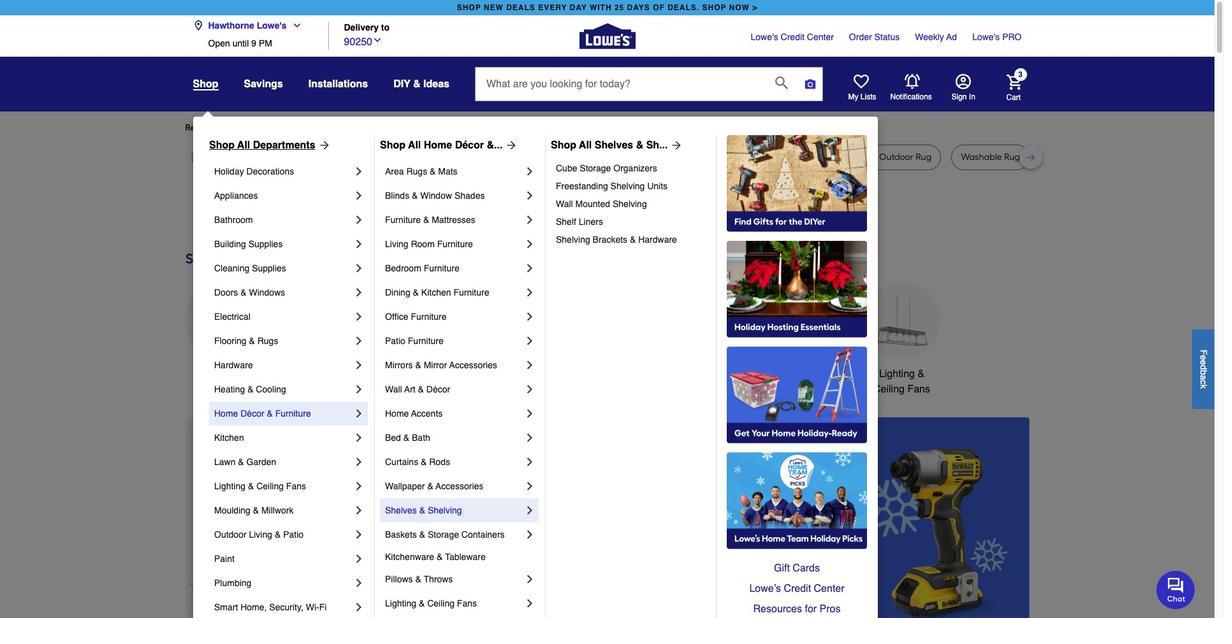 Task type: locate. For each thing, give the bounding box(es) containing it.
2 e from the top
[[1199, 360, 1209, 365]]

1 horizontal spatial and
[[656, 152, 673, 163]]

lawn
[[214, 457, 236, 467]]

1 vertical spatial wall
[[385, 384, 402, 395]]

shop 25 days of deals by category image
[[185, 248, 1029, 269]]

area rugs & mats link
[[385, 159, 523, 184]]

wall left art
[[385, 384, 402, 395]]

& for dining & kitchen furniture link
[[413, 288, 419, 298]]

washable for washable area rug
[[741, 152, 782, 163]]

1 vertical spatial lighting
[[214, 481, 245, 492]]

e up d
[[1199, 355, 1209, 360]]

& for kitchenware & tableware link at the bottom left
[[437, 552, 443, 562]]

living down moulding & millwork
[[249, 530, 272, 540]]

more
[[326, 122, 347, 133]]

accessories up wall art & décor link
[[449, 360, 497, 370]]

décor down mirrors & mirror accessories
[[426, 384, 450, 395]]

storage
[[580, 163, 611, 173], [428, 530, 459, 540]]

kitchenware & tableware
[[385, 552, 486, 562]]

furniture inside 'link'
[[411, 312, 447, 322]]

2 horizontal spatial kitchen
[[478, 368, 512, 380]]

chevron right image for area rugs & mats
[[523, 165, 536, 178]]

all down recommended searches for you
[[237, 140, 250, 151]]

credit up search image
[[781, 32, 805, 42]]

0 horizontal spatial you
[[301, 122, 316, 133]]

up to 50 percent off select tools and accessories. image
[[412, 418, 1029, 618]]

1 horizontal spatial hardware
[[638, 235, 677, 245]]

gift
[[774, 563, 790, 574]]

shop down more suggestions for you link
[[380, 140, 405, 151]]

decorations inside button
[[390, 384, 445, 395]]

chevron right image for blinds & window shades
[[523, 189, 536, 202]]

weekly
[[915, 32, 944, 42]]

décor down heating & cooling
[[241, 409, 264, 419]]

0 vertical spatial wall
[[556, 199, 573, 209]]

paint link
[[214, 547, 353, 571]]

chevron right image for smart home, security, wi-fi
[[353, 601, 365, 614]]

fans for the right lighting & ceiling fans "link"
[[457, 599, 477, 609]]

0 horizontal spatial roth
[[547, 152, 566, 163]]

of
[[653, 3, 665, 12]]

center left order
[[807, 32, 834, 42]]

hardware inside hardware link
[[214, 360, 253, 370]]

shelving
[[611, 181, 645, 191], [613, 199, 647, 209], [556, 235, 590, 245], [428, 506, 462, 516]]

1 horizontal spatial living
[[385, 239, 408, 249]]

wallpaper & accessories link
[[385, 474, 523, 499]]

0 vertical spatial lighting
[[879, 368, 915, 380]]

1 horizontal spatial wall
[[556, 199, 573, 209]]

1 horizontal spatial décor
[[426, 384, 450, 395]]

furniture up dining & kitchen furniture
[[424, 263, 460, 274]]

fans
[[908, 384, 930, 395], [286, 481, 306, 492], [457, 599, 477, 609]]

1 vertical spatial storage
[[428, 530, 459, 540]]

lowe's up pm
[[257, 20, 287, 31]]

fans inside lighting & ceiling fans
[[908, 384, 930, 395]]

all down recommended searches for you heading
[[579, 140, 592, 151]]

outdoor
[[214, 530, 246, 540]]

0 horizontal spatial arrow right image
[[503, 139, 518, 152]]

0 horizontal spatial and
[[528, 152, 545, 163]]

& for shelves & shelving link
[[419, 506, 425, 516]]

f e e d b a c k button
[[1192, 329, 1215, 409]]

patio down moulding & millwork link
[[283, 530, 304, 540]]

3 all from the left
[[579, 140, 592, 151]]

hawthorne lowe's
[[208, 20, 287, 31]]

shop left now
[[702, 3, 726, 12]]

diy
[[394, 78, 410, 90]]

furniture down bedroom furniture link
[[454, 288, 489, 298]]

mirror
[[424, 360, 447, 370]]

0 horizontal spatial area
[[326, 152, 345, 163]]

0 vertical spatial fans
[[908, 384, 930, 395]]

shop all home décor &... link
[[380, 138, 518, 153]]

decorations for holiday
[[246, 166, 294, 177]]

arrow right image
[[315, 139, 331, 152], [1006, 529, 1019, 542]]

throws
[[424, 574, 453, 585]]

0 horizontal spatial allen
[[507, 152, 526, 163]]

e up "b"
[[1199, 360, 1209, 365]]

allen for allen and roth area rug
[[507, 152, 526, 163]]

1 horizontal spatial smart
[[776, 368, 804, 380]]

chevron right image for flooring & rugs
[[353, 335, 365, 347]]

2 horizontal spatial décor
[[455, 140, 484, 151]]

gift cards link
[[727, 559, 867, 579]]

2 allen from the left
[[634, 152, 654, 163]]

smart inside button
[[776, 368, 804, 380]]

wall up the shelf
[[556, 199, 573, 209]]

decorations down christmas
[[390, 384, 445, 395]]

flooring & rugs link
[[214, 329, 353, 353]]

0 horizontal spatial lighting
[[214, 481, 245, 492]]

arrow right image right desk on the top left of the page
[[503, 139, 518, 152]]

accessories up shelves & shelving link
[[436, 481, 483, 492]]

recommended searches for you
[[185, 122, 316, 133]]

0 horizontal spatial shop
[[209, 140, 235, 151]]

0 horizontal spatial smart
[[214, 602, 238, 613]]

allen right desk on the top left of the page
[[507, 152, 526, 163]]

patio down office
[[385, 336, 405, 346]]

1 horizontal spatial you
[[415, 122, 429, 133]]

& for bed & bath link in the bottom left of the page
[[403, 433, 409, 443]]

chevron right image for office furniture
[[523, 310, 536, 323]]

hardware down shelf liners link
[[638, 235, 677, 245]]

chevron right image for doors & windows
[[353, 286, 365, 299]]

rugs up hardware link
[[257, 336, 278, 346]]

0 horizontal spatial all
[[237, 140, 250, 151]]

0 horizontal spatial patio
[[283, 530, 304, 540]]

shelving down the shelf liners
[[556, 235, 590, 245]]

lowe's wishes you and your family a happy hanukkah. image
[[185, 203, 1029, 235]]

0 horizontal spatial lighting & ceiling fans link
[[214, 474, 353, 499]]

for up departments
[[288, 122, 299, 133]]

2 horizontal spatial lowe's
[[972, 32, 1000, 42]]

2 horizontal spatial lighting
[[879, 368, 915, 380]]

bath
[[412, 433, 430, 443]]

1 horizontal spatial lighting & ceiling fans link
[[385, 592, 523, 616]]

window
[[420, 191, 452, 201]]

1 horizontal spatial area
[[568, 152, 587, 163]]

chevron right image for dining & kitchen furniture
[[523, 286, 536, 299]]

wall art & décor
[[385, 384, 450, 395]]

living
[[385, 239, 408, 249], [249, 530, 272, 540]]

lowe's left pro at top right
[[972, 32, 1000, 42]]

decorations
[[246, 166, 294, 177], [390, 384, 445, 395]]

chevron right image for baskets & storage containers
[[523, 529, 536, 541]]

patio furniture
[[385, 336, 444, 346]]

home inside button
[[806, 368, 834, 380]]

appliances
[[214, 191, 258, 201], [199, 368, 248, 380]]

wall inside wall art & décor link
[[385, 384, 402, 395]]

center inside lowe's credit center link
[[814, 583, 844, 595]]

with
[[590, 3, 612, 12]]

3 shop from the left
[[551, 140, 576, 151]]

1 horizontal spatial all
[[408, 140, 421, 151]]

1 arrow right image from the left
[[503, 139, 518, 152]]

0 vertical spatial supplies
[[248, 239, 283, 249]]

1 horizontal spatial bathroom
[[686, 368, 730, 380]]

bathroom inside button
[[686, 368, 730, 380]]

0 vertical spatial arrow right image
[[315, 139, 331, 152]]

heating
[[214, 384, 245, 395]]

now
[[729, 3, 750, 12]]

chevron right image for bed & bath
[[523, 432, 536, 444]]

holiday hosting essentials. image
[[727, 241, 867, 338]]

accessories
[[449, 360, 497, 370], [436, 481, 483, 492]]

desk
[[458, 152, 477, 163]]

lighting & ceiling fans link up millwork in the left bottom of the page
[[214, 474, 353, 499]]

1 vertical spatial lighting & ceiling fans link
[[385, 592, 523, 616]]

2 horizontal spatial all
[[579, 140, 592, 151]]

furniture down 'blinds'
[[385, 215, 421, 225]]

1 roth from the left
[[547, 152, 566, 163]]

doors
[[214, 288, 238, 298]]

washable for washable rug
[[961, 152, 1002, 163]]

chevron right image for furniture & mattresses
[[523, 214, 536, 226]]

dining & kitchen furniture
[[385, 288, 489, 298]]

chevron right image for bedroom furniture
[[523, 262, 536, 275]]

flooring & rugs
[[214, 336, 278, 346]]

kitchen up lawn
[[214, 433, 244, 443]]

& for lawn & garden link
[[238, 457, 244, 467]]

0 vertical spatial shelves
[[595, 140, 633, 151]]

wallpaper
[[385, 481, 425, 492]]

1 vertical spatial appliances
[[199, 368, 248, 380]]

2 vertical spatial lighting & ceiling fans
[[385, 599, 477, 609]]

1 vertical spatial fans
[[286, 481, 306, 492]]

shop up 5x8 at the top of page
[[209, 140, 235, 151]]

savings
[[244, 78, 283, 90]]

1 all from the left
[[237, 140, 250, 151]]

center up 'pros'
[[814, 583, 844, 595]]

0 horizontal spatial washable
[[741, 152, 782, 163]]

2 vertical spatial lighting
[[385, 599, 416, 609]]

0 horizontal spatial rugs
[[257, 336, 278, 346]]

smart home, security, wi-fi
[[214, 602, 327, 613]]

2 horizontal spatial area
[[784, 152, 803, 163]]

roth for area
[[547, 152, 566, 163]]

1 shop from the left
[[457, 3, 481, 12]]

0 vertical spatial rugs
[[406, 166, 427, 177]]

savings button
[[244, 73, 283, 96]]

all for home
[[408, 140, 421, 151]]

arrow right image inside shop all shelves & sh... link
[[668, 139, 683, 152]]

chevron right image for holiday decorations
[[353, 165, 365, 178]]

chevron right image for moulding & millwork
[[353, 504, 365, 517]]

all up the furniture at top left
[[408, 140, 421, 151]]

chevron right image
[[353, 214, 365, 226], [523, 214, 536, 226], [353, 238, 365, 251], [523, 286, 536, 299], [353, 310, 365, 323], [523, 310, 536, 323], [353, 335, 365, 347], [523, 335, 536, 347], [353, 383, 365, 396], [353, 407, 365, 420], [523, 407, 536, 420], [523, 432, 536, 444], [353, 456, 365, 469], [523, 456, 536, 469], [523, 480, 536, 493], [353, 504, 365, 517], [523, 597, 536, 610]]

1 vertical spatial hardware
[[214, 360, 253, 370]]

1 horizontal spatial for
[[401, 122, 413, 133]]

2 vertical spatial kitchen
[[214, 433, 244, 443]]

& for pillows & throws link
[[415, 574, 421, 585]]

chevron right image for shelves & shelving
[[523, 504, 536, 517]]

0 vertical spatial appliances
[[214, 191, 258, 201]]

None search field
[[475, 67, 823, 113]]

smart for smart home
[[776, 368, 804, 380]]

25 days of deals. don't miss deals every day. same-day delivery on in-stock orders placed by 2 p m. image
[[185, 418, 391, 618]]

0 vertical spatial kitchen
[[421, 288, 451, 298]]

2 vertical spatial ceiling
[[427, 599, 455, 609]]

garden
[[246, 457, 276, 467]]

chevron right image for bathroom
[[353, 214, 365, 226]]

1 horizontal spatial washable
[[961, 152, 1002, 163]]

& for mirrors & mirror accessories "link"
[[415, 360, 421, 370]]

appliances down holiday
[[214, 191, 258, 201]]

shelves down recommended searches for you heading
[[595, 140, 633, 151]]

1 horizontal spatial patio
[[385, 336, 405, 346]]

1 horizontal spatial arrow right image
[[668, 139, 683, 152]]

0 horizontal spatial decorations
[[246, 166, 294, 177]]

2 rug from the left
[[262, 152, 278, 163]]

furniture down dining & kitchen furniture
[[411, 312, 447, 322]]

chevron right image for outdoor living & patio
[[353, 529, 365, 541]]

1 horizontal spatial lighting
[[385, 599, 416, 609]]

patio
[[385, 336, 405, 346], [283, 530, 304, 540]]

0 horizontal spatial bathroom
[[214, 215, 253, 225]]

3 rug from the left
[[281, 152, 297, 163]]

1 vertical spatial lighting & ceiling fans
[[214, 481, 306, 492]]

location image
[[193, 20, 203, 31]]

1 allen from the left
[[507, 152, 526, 163]]

roth for rug
[[675, 152, 694, 163]]

shop
[[457, 3, 481, 12], [702, 3, 726, 12]]

kitchen faucets button
[[476, 282, 552, 382]]

chevron right image for appliances
[[353, 189, 365, 202]]

day
[[570, 3, 587, 12]]

area rug
[[326, 152, 363, 163]]

area
[[385, 166, 404, 177]]

shelving up baskets & storage containers
[[428, 506, 462, 516]]

arrow right image for shop all home décor &...
[[503, 139, 518, 152]]

1 horizontal spatial fans
[[457, 599, 477, 609]]

kitchen down bedroom furniture
[[421, 288, 451, 298]]

lowe's down >
[[751, 32, 778, 42]]

roth
[[547, 152, 566, 163], [675, 152, 694, 163]]

2 horizontal spatial lighting & ceiling fans
[[873, 368, 930, 395]]

arrow right image
[[503, 139, 518, 152], [668, 139, 683, 152]]

shop for shop all shelves & sh...
[[551, 140, 576, 151]]

lighting & ceiling fans link down throws
[[385, 592, 523, 616]]

days
[[627, 3, 650, 12]]

6 rug from the left
[[696, 152, 712, 163]]

& for diy & ideas button
[[413, 78, 421, 90]]

Search Query text field
[[476, 68, 765, 101]]

sign
[[952, 92, 967, 101]]

chevron right image for curtains & rods
[[523, 456, 536, 469]]

& for flooring & rugs link
[[249, 336, 255, 346]]

all for departments
[[237, 140, 250, 151]]

0 vertical spatial credit
[[781, 32, 805, 42]]

hardware down flooring
[[214, 360, 253, 370]]

chevron right image for home accents
[[523, 407, 536, 420]]

you up shop all home décor &...
[[415, 122, 429, 133]]

chevron right image for hardware
[[353, 359, 365, 372]]

living up bedroom at the top left of the page
[[385, 239, 408, 249]]

& for furniture & mattresses link
[[423, 215, 429, 225]]

supplies up windows
[[252, 263, 286, 274]]

3
[[1018, 70, 1023, 79]]

2 roth from the left
[[675, 152, 694, 163]]

1 vertical spatial decorations
[[390, 384, 445, 395]]

storage up freestanding
[[580, 163, 611, 173]]

shop left new
[[457, 3, 481, 12]]

supplies up cleaning supplies
[[248, 239, 283, 249]]

order status link
[[849, 31, 900, 43]]

2 arrow right image from the left
[[668, 139, 683, 152]]

0 vertical spatial ceiling
[[873, 384, 905, 395]]

2 all from the left
[[408, 140, 421, 151]]

wall inside wall mounted shelving link
[[556, 199, 573, 209]]

lighting for the right lighting & ceiling fans "link"
[[385, 599, 416, 609]]

décor up desk on the top left of the page
[[455, 140, 484, 151]]

0 vertical spatial décor
[[455, 140, 484, 151]]

0 horizontal spatial lowe's
[[257, 20, 287, 31]]

5 rug from the left
[[589, 152, 605, 163]]

rugs down the furniture at top left
[[406, 166, 427, 177]]

ceiling
[[873, 384, 905, 395], [256, 481, 284, 492], [427, 599, 455, 609]]

2 vertical spatial fans
[[457, 599, 477, 609]]

office
[[385, 312, 408, 322]]

appliances button
[[185, 282, 262, 382]]

0 vertical spatial living
[[385, 239, 408, 249]]

1 you from the left
[[301, 122, 316, 133]]

you left the more
[[301, 122, 316, 133]]

e
[[1199, 355, 1209, 360], [1199, 360, 1209, 365]]

0 vertical spatial accessories
[[449, 360, 497, 370]]

credit up resources for pros link
[[784, 583, 811, 595]]

& for the right lighting & ceiling fans "link"
[[419, 599, 425, 609]]

2 shop from the left
[[380, 140, 405, 151]]

1 horizontal spatial lowe's
[[751, 32, 778, 42]]

2 you from the left
[[415, 122, 429, 133]]

& for blinds & window shades link
[[412, 191, 418, 201]]

1 vertical spatial rugs
[[257, 336, 278, 346]]

0 horizontal spatial ceiling
[[256, 481, 284, 492]]

freestanding shelving units
[[556, 181, 668, 191]]

for left 'pros'
[[805, 604, 817, 615]]

0 horizontal spatial wall
[[385, 384, 402, 395]]

area rugs & mats
[[385, 166, 458, 177]]

2 horizontal spatial shop
[[551, 140, 576, 151]]

kitchen inside "button"
[[478, 368, 512, 380]]

lighting for the topmost lighting & ceiling fans "link"
[[214, 481, 245, 492]]

1 horizontal spatial shelves
[[595, 140, 633, 151]]

holiday decorations
[[214, 166, 294, 177]]

bedroom furniture
[[385, 263, 460, 274]]

& inside lighting & ceiling fans
[[918, 368, 925, 380]]

0 horizontal spatial shop
[[457, 3, 481, 12]]

chevron right image for kitchen
[[353, 432, 365, 444]]

arrow right image inside shop all home décor &... link
[[503, 139, 518, 152]]

center inside lowe's credit center link
[[807, 32, 834, 42]]

appliances up the heating at the bottom
[[199, 368, 248, 380]]

1 horizontal spatial roth
[[675, 152, 694, 163]]

kitchen link
[[214, 426, 353, 450]]

lowe's home improvement logo image
[[579, 8, 635, 64]]

recommended searches for you heading
[[185, 122, 1029, 135]]

1 vertical spatial kitchen
[[478, 368, 512, 380]]

all for shelves
[[579, 140, 592, 151]]

christmas
[[394, 368, 440, 380]]

shop up allen and roth area rug
[[551, 140, 576, 151]]

kitchen for kitchen
[[214, 433, 244, 443]]

2 vertical spatial décor
[[241, 409, 264, 419]]

0 vertical spatial decorations
[[246, 166, 294, 177]]

chevron right image
[[353, 165, 365, 178], [523, 165, 536, 178], [353, 189, 365, 202], [523, 189, 536, 202], [523, 238, 536, 251], [353, 262, 365, 275], [523, 262, 536, 275], [353, 286, 365, 299], [353, 359, 365, 372], [523, 359, 536, 372], [523, 383, 536, 396], [353, 432, 365, 444], [353, 480, 365, 493], [523, 504, 536, 517], [353, 529, 365, 541], [523, 529, 536, 541], [353, 553, 365, 566], [523, 573, 536, 586], [353, 577, 365, 590], [353, 601, 365, 614]]

holiday decorations link
[[214, 159, 353, 184]]

plumbing
[[214, 578, 251, 588]]

furniture down "heating & cooling" link
[[275, 409, 311, 419]]

1 and from the left
[[528, 152, 545, 163]]

0 horizontal spatial storage
[[428, 530, 459, 540]]

allen up organizers
[[634, 152, 654, 163]]

shop
[[209, 140, 235, 151], [380, 140, 405, 151], [551, 140, 576, 151]]

0 horizontal spatial fans
[[286, 481, 306, 492]]

lighting & ceiling fans inside button
[[873, 368, 930, 395]]

1 shop from the left
[[209, 140, 235, 151]]

0 horizontal spatial arrow right image
[[315, 139, 331, 152]]

arrow right image up cube storage organizers link
[[668, 139, 683, 152]]

allen and roth rug
[[634, 152, 712, 163]]

shelving brackets & hardware
[[556, 235, 677, 245]]

9 rug from the left
[[1004, 152, 1020, 163]]

decorations down rug rug
[[246, 166, 294, 177]]

baskets
[[385, 530, 417, 540]]

pros
[[820, 604, 841, 615]]

deals.
[[668, 3, 699, 12]]

brackets
[[593, 235, 627, 245]]

sign in
[[952, 92, 975, 101]]

2 washable from the left
[[961, 152, 1002, 163]]

1 vertical spatial bathroom
[[686, 368, 730, 380]]

for up the furniture at top left
[[401, 122, 413, 133]]

2 and from the left
[[656, 152, 673, 163]]

hardware
[[638, 235, 677, 245], [214, 360, 253, 370]]

0 vertical spatial storage
[[580, 163, 611, 173]]

0 vertical spatial center
[[807, 32, 834, 42]]

0 horizontal spatial for
[[288, 122, 299, 133]]

1 horizontal spatial allen
[[634, 152, 654, 163]]

shelves up baskets
[[385, 506, 417, 516]]

storage up kitchenware & tableware
[[428, 530, 459, 540]]

1 horizontal spatial decorations
[[390, 384, 445, 395]]

shop new deals every day with 25 days of deals. shop now > link
[[454, 0, 760, 15]]

1 washable from the left
[[741, 152, 782, 163]]

shelf liners
[[556, 217, 603, 227]]

1 vertical spatial patio
[[283, 530, 304, 540]]

gift cards
[[774, 563, 820, 574]]

2 horizontal spatial fans
[[908, 384, 930, 395]]

1 vertical spatial arrow right image
[[1006, 529, 1019, 542]]

chevron right image for lawn & garden
[[353, 456, 365, 469]]

freestanding
[[556, 181, 608, 191]]

kitchen left "faucets"
[[478, 368, 512, 380]]



Task type: vqa. For each thing, say whether or not it's contained in the screenshot.
LOWE'S to the left
yes



Task type: describe. For each thing, give the bounding box(es) containing it.
delivery to
[[344, 23, 390, 33]]

1 area from the left
[[326, 152, 345, 163]]

lowe's for lowe's pro
[[972, 32, 1000, 42]]

faucets
[[514, 368, 551, 380]]

get your home holiday-ready. image
[[727, 347, 867, 444]]

building supplies link
[[214, 232, 353, 256]]

& for "wallpaper & accessories" link
[[427, 481, 433, 492]]

and for allen and roth rug
[[656, 152, 673, 163]]

chevron right image for home décor & furniture
[[353, 407, 365, 420]]

chevron right image for patio furniture
[[523, 335, 536, 347]]

chat invite button image
[[1157, 570, 1195, 609]]

hawthorne lowe's button
[[193, 13, 307, 38]]

chevron right image for mirrors & mirror accessories
[[523, 359, 536, 372]]

and for allen and roth area rug
[[528, 152, 545, 163]]

patio furniture link
[[385, 329, 523, 353]]

plumbing link
[[214, 571, 353, 595]]

shelves & shelving
[[385, 506, 462, 516]]

lists
[[861, 92, 876, 101]]

my lists
[[848, 92, 876, 101]]

every
[[538, 3, 567, 12]]

lowe's for lowe's credit center
[[751, 32, 778, 42]]

order
[[849, 32, 872, 42]]

chevron down image
[[287, 20, 302, 31]]

shelving up shelf liners link
[[613, 199, 647, 209]]

& for doors & windows link
[[241, 288, 246, 298]]

outdoor living & patio link
[[214, 523, 353, 547]]

smart home button
[[767, 282, 843, 382]]

weekly ad
[[915, 32, 957, 42]]

chevron right image for paint
[[353, 553, 365, 566]]

smart for smart home, security, wi-fi
[[214, 602, 238, 613]]

bed
[[385, 433, 401, 443]]

chevron right image for wall art & décor
[[523, 383, 536, 396]]

ceiling for the topmost lighting & ceiling fans "link"
[[256, 481, 284, 492]]

recommended
[[185, 122, 247, 133]]

0 vertical spatial lighting & ceiling fans link
[[214, 474, 353, 499]]

cube
[[556, 163, 577, 173]]

in
[[969, 92, 975, 101]]

for for searches
[[288, 122, 299, 133]]

lowe's home improvement cart image
[[1006, 74, 1022, 90]]

lowe's credit center
[[751, 32, 834, 42]]

ideas
[[423, 78, 449, 90]]

camera image
[[804, 78, 817, 91]]

wall for wall art & décor
[[385, 384, 402, 395]]

shelves & shelving link
[[385, 499, 523, 523]]

furniture
[[392, 152, 428, 163]]

lawn & garden link
[[214, 450, 353, 474]]

baskets & storage containers
[[385, 530, 505, 540]]

sh...
[[646, 140, 668, 151]]

shades
[[455, 191, 485, 201]]

windows
[[249, 288, 285, 298]]

chevron right image for wallpaper & accessories
[[523, 480, 536, 493]]

rods
[[429, 457, 450, 467]]

1 horizontal spatial arrow right image
[[1006, 529, 1019, 542]]

freestanding shelving units link
[[556, 177, 707, 195]]

kitchen for kitchen faucets
[[478, 368, 512, 380]]

diy & ideas
[[394, 78, 449, 90]]

&...
[[487, 140, 503, 151]]

cube storage organizers link
[[556, 159, 707, 177]]

credit for lowe's
[[781, 32, 805, 42]]

moulding
[[214, 506, 250, 516]]

& for moulding & millwork link
[[253, 506, 259, 516]]

shop new deals every day with 25 days of deals. shop now >
[[457, 3, 758, 12]]

office furniture
[[385, 312, 447, 322]]

0 horizontal spatial lighting & ceiling fans
[[214, 481, 306, 492]]

living room furniture
[[385, 239, 473, 249]]

cube storage organizers
[[556, 163, 657, 173]]

fans for the topmost lighting & ceiling fans "link"
[[286, 481, 306, 492]]

lowe's home improvement notification center image
[[904, 74, 920, 89]]

center for lowe's credit center
[[814, 583, 844, 595]]

chevron right image for pillows & throws
[[523, 573, 536, 586]]

hawthorne
[[208, 20, 254, 31]]

arrow right image inside shop all departments link
[[315, 139, 331, 152]]

flooring
[[214, 336, 246, 346]]

1 horizontal spatial lighting & ceiling fans
[[385, 599, 477, 609]]

status
[[874, 32, 900, 42]]

f e e d b a c k
[[1199, 350, 1209, 389]]

pro
[[1002, 32, 1022, 42]]

2 horizontal spatial for
[[805, 604, 817, 615]]

0 vertical spatial bathroom
[[214, 215, 253, 225]]

décor for home
[[455, 140, 484, 151]]

you for more suggestions for you
[[415, 122, 429, 133]]

bathroom button
[[670, 282, 746, 382]]

supplies for building supplies
[[248, 239, 283, 249]]

scroll to item #2 image
[[686, 616, 719, 618]]

decorations for christmas
[[390, 384, 445, 395]]

chevron down image
[[372, 35, 383, 45]]

arrow left image
[[422, 529, 435, 542]]

lighting & ceiling fans button
[[864, 282, 940, 397]]

& for "heating & cooling" link
[[247, 384, 253, 395]]

1 rug from the left
[[201, 152, 217, 163]]

shop for shop all departments
[[209, 140, 235, 151]]

search image
[[775, 76, 788, 89]]

appliances inside button
[[199, 368, 248, 380]]

7 rug from the left
[[806, 152, 822, 163]]

find gifts for the diyer. image
[[727, 135, 867, 232]]

resources
[[753, 604, 802, 615]]

accessories inside "link"
[[449, 360, 497, 370]]

chevron right image for building supplies
[[353, 238, 365, 251]]

0 vertical spatial patio
[[385, 336, 405, 346]]

security,
[[269, 602, 303, 613]]

home décor & furniture
[[214, 409, 311, 419]]

chevron right image for electrical
[[353, 310, 365, 323]]

3 area from the left
[[784, 152, 803, 163]]

chevron right image for cleaning supplies
[[353, 262, 365, 275]]

décor for &
[[426, 384, 450, 395]]

ceiling for the right lighting & ceiling fans "link"
[[427, 599, 455, 609]]

appliances link
[[214, 184, 353, 208]]

units
[[647, 181, 668, 191]]

departments
[[253, 140, 315, 151]]

d
[[1199, 365, 1209, 370]]

building
[[214, 239, 246, 249]]

shop for shop all home décor &...
[[380, 140, 405, 151]]

allen for allen and roth rug
[[634, 152, 654, 163]]

lighting inside lighting & ceiling fans
[[879, 368, 915, 380]]

credit for lowe's
[[784, 583, 811, 595]]

0 horizontal spatial living
[[249, 530, 272, 540]]

lawn & garden
[[214, 457, 276, 467]]

open until 9 pm
[[208, 38, 272, 48]]

christmas decorations
[[390, 368, 445, 395]]

1 vertical spatial shelves
[[385, 506, 417, 516]]

supplies for cleaning supplies
[[252, 263, 286, 274]]

suggestions
[[349, 122, 399, 133]]

wallpaper & accessories
[[385, 481, 483, 492]]

smart home, security, wi-fi link
[[214, 595, 353, 618]]

furniture up mirror
[[408, 336, 444, 346]]

mats
[[438, 166, 458, 177]]

1 vertical spatial accessories
[[436, 481, 483, 492]]

lowe's home improvement lists image
[[853, 74, 869, 89]]

ceiling inside lighting & ceiling fans
[[873, 384, 905, 395]]

chevron right image for plumbing
[[353, 577, 365, 590]]

new
[[484, 3, 504, 12]]

lowe's home team holiday picks. image
[[727, 453, 867, 550]]

9
[[251, 38, 256, 48]]

indoor
[[851, 152, 877, 163]]

arrow right image for shop all shelves & sh...
[[668, 139, 683, 152]]

lowe's inside button
[[257, 20, 287, 31]]

tableware
[[445, 552, 486, 562]]

for for suggestions
[[401, 122, 413, 133]]

christmas decorations button
[[379, 282, 456, 397]]

f
[[1199, 350, 1209, 355]]

dining & kitchen furniture link
[[385, 281, 523, 305]]

shop all departments
[[209, 140, 315, 151]]

hardware link
[[214, 353, 353, 377]]

8 rug from the left
[[916, 152, 932, 163]]

wi-
[[306, 602, 319, 613]]

& for the topmost lighting & ceiling fans "link"
[[248, 481, 254, 492]]

1 horizontal spatial rugs
[[406, 166, 427, 177]]

chevron right image for lighting & ceiling fans
[[353, 480, 365, 493]]

shelving down cube storage organizers link
[[611, 181, 645, 191]]

chevron right image for living room furniture
[[523, 238, 536, 251]]

center for lowe's credit center
[[807, 32, 834, 42]]

wall for wall mounted shelving
[[556, 199, 573, 209]]

washable area rug
[[741, 152, 822, 163]]

chevron right image for heating & cooling
[[353, 383, 365, 396]]

chevron right image for lighting & ceiling fans
[[523, 597, 536, 610]]

lowe's home improvement account image
[[955, 74, 971, 89]]

delivery
[[344, 23, 379, 33]]

rug 5x8
[[201, 152, 233, 163]]

2 area from the left
[[568, 152, 587, 163]]

& for curtains & rods "link"
[[421, 457, 427, 467]]

baskets & storage containers link
[[385, 523, 523, 547]]

shop all departments link
[[209, 138, 331, 153]]

>
[[752, 3, 758, 12]]

my
[[848, 92, 858, 101]]

& for baskets & storage containers link
[[419, 530, 425, 540]]

hardware inside shelving brackets & hardware link
[[638, 235, 677, 245]]

furniture down furniture & mattresses link
[[437, 239, 473, 249]]

mirrors & mirror accessories
[[385, 360, 497, 370]]

mattresses
[[432, 215, 475, 225]]

you for recommended searches for you
[[301, 122, 316, 133]]

1 horizontal spatial storage
[[580, 163, 611, 173]]

notifications
[[890, 92, 932, 101]]

millwork
[[261, 506, 294, 516]]

ad
[[946, 32, 957, 42]]

fi
[[319, 602, 327, 613]]

furniture & mattresses link
[[385, 208, 523, 232]]

kitchenware
[[385, 552, 434, 562]]

1 e from the top
[[1199, 355, 1209, 360]]

lowe's credit center link
[[751, 31, 834, 43]]

4 rug from the left
[[347, 152, 363, 163]]

blinds
[[385, 191, 409, 201]]

curtains & rods link
[[385, 450, 523, 474]]

2 shop from the left
[[702, 3, 726, 12]]



